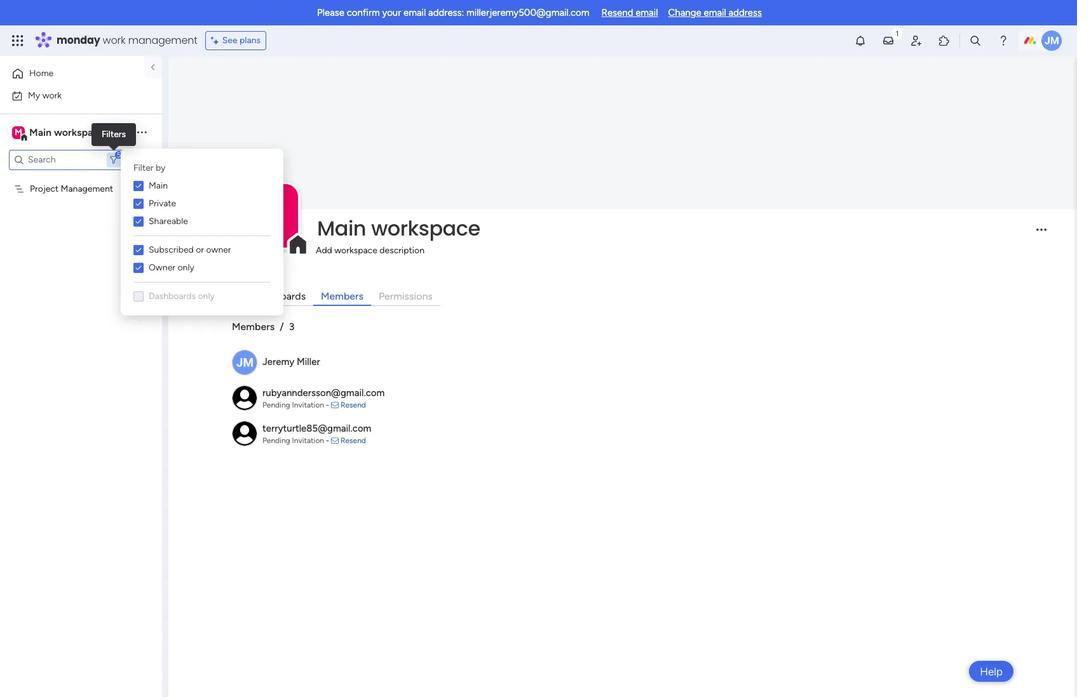 Task type: locate. For each thing, give the bounding box(es) containing it.
email for resend email
[[636, 7, 658, 18]]

1 vertical spatial main workspace
[[317, 214, 480, 242]]

work right monday
[[103, 33, 126, 48]]

option
[[0, 177, 162, 180]]

2 pending from the top
[[262, 436, 290, 445]]

1 vertical spatial resend
[[341, 401, 366, 410]]

subscribed or owner
[[149, 245, 231, 255]]

resend
[[601, 7, 633, 18], [341, 401, 366, 410], [341, 436, 366, 445]]

0 vertical spatial main workspace
[[29, 126, 104, 138]]

1 vertical spatial only
[[198, 291, 215, 302]]

0 horizontal spatial work
[[42, 90, 62, 101]]

1 vertical spatial -
[[326, 436, 329, 445]]

project
[[30, 183, 59, 194]]

workspace up search in workspace field
[[54, 126, 104, 138]]

home button
[[8, 64, 137, 84]]

change email address link
[[668, 7, 762, 18]]

1 invitation from the top
[[292, 401, 324, 410]]

2 horizontal spatial main
[[317, 214, 366, 242]]

see plans
[[222, 35, 261, 46]]

only right dashboards
[[198, 291, 215, 302]]

members / 3
[[232, 321, 295, 333]]

notifications image
[[854, 34, 867, 47]]

-
[[326, 401, 329, 410], [326, 436, 329, 445]]

inbox image
[[882, 34, 895, 47]]

members left the /
[[232, 321, 275, 333]]

2 resend link from the top
[[341, 436, 366, 445]]

resend link right envelope o image at the bottom of page
[[341, 436, 366, 445]]

1 pending from the top
[[262, 401, 290, 410]]

jeremy miller link
[[262, 357, 320, 368]]

2 email from the left
[[636, 7, 658, 18]]

pending for terryturtle85@gmail.com
[[262, 436, 290, 445]]

only
[[178, 262, 194, 273], [198, 291, 215, 302]]

work for my
[[42, 90, 62, 101]]

resend link for terryturtle85@gmail.com
[[341, 436, 366, 445]]

members for members
[[321, 290, 363, 302]]

1 - from the top
[[326, 401, 329, 410]]

main inside filters element
[[149, 180, 168, 191]]

home
[[29, 68, 54, 79]]

1 vertical spatial invitation
[[292, 436, 324, 445]]

main workspace
[[29, 126, 104, 138], [317, 214, 480, 242]]

confirm
[[347, 7, 380, 18]]

workspace options image
[[135, 126, 148, 139]]

work inside button
[[42, 90, 62, 101]]

dashboards
[[149, 291, 196, 302]]

millerjeremy500@gmail.com
[[466, 7, 589, 18]]

1 horizontal spatial main
[[149, 180, 168, 191]]

0 vertical spatial only
[[178, 262, 194, 273]]

v2 ellipsis image
[[1036, 229, 1047, 240]]

0 horizontal spatial email
[[404, 7, 426, 18]]

pending invitation -
[[262, 401, 331, 410], [262, 436, 331, 445]]

1 vertical spatial pending invitation -
[[262, 436, 331, 445]]

please
[[317, 7, 344, 18]]

1 image
[[892, 26, 903, 40]]

work
[[103, 33, 126, 48], [42, 90, 62, 101]]

pending
[[262, 401, 290, 410], [262, 436, 290, 445]]

your
[[382, 7, 401, 18]]

search everything image
[[969, 34, 982, 47]]

project management list box
[[0, 175, 162, 371]]

2 horizontal spatial email
[[704, 7, 726, 18]]

0 vertical spatial workspace
[[54, 126, 104, 138]]

0 vertical spatial invitation
[[292, 401, 324, 410]]

filter
[[133, 163, 154, 173]]

1 pending invitation - from the top
[[262, 401, 331, 410]]

owner only
[[149, 262, 194, 273]]

filters element
[[126, 154, 278, 311]]

main workspace up description
[[317, 214, 480, 242]]

resend link right envelope o icon
[[341, 401, 366, 410]]

2 vertical spatial resend
[[341, 436, 366, 445]]

main
[[29, 126, 52, 138], [149, 180, 168, 191], [317, 214, 366, 242]]

by
[[156, 163, 165, 173]]

resend for rubyanndersson@gmail.com
[[341, 401, 366, 410]]

0 horizontal spatial main
[[29, 126, 52, 138]]

0 horizontal spatial members
[[232, 321, 275, 333]]

recent boards
[[240, 290, 306, 302]]

pending down jeremy
[[262, 401, 290, 410]]

2 pending invitation - from the top
[[262, 436, 331, 445]]

rubyanndersson@gmail.com
[[262, 388, 385, 399]]

1 horizontal spatial only
[[198, 291, 215, 302]]

- for rubyanndersson@gmail.com
[[326, 401, 329, 410]]

invitation
[[292, 401, 324, 410], [292, 436, 324, 445]]

please confirm your email address: millerjeremy500@gmail.com
[[317, 7, 589, 18]]

0 vertical spatial members
[[321, 290, 363, 302]]

invitation down terryturtle85@gmail.com
[[292, 436, 324, 445]]

help
[[980, 666, 1003, 678]]

jeremy miller image
[[1042, 31, 1062, 51]]

0 vertical spatial pending
[[262, 401, 290, 410]]

apps image
[[938, 34, 951, 47]]

0 vertical spatial resend
[[601, 7, 633, 18]]

3 email from the left
[[704, 7, 726, 18]]

change email address
[[668, 7, 762, 18]]

0 horizontal spatial main workspace
[[29, 126, 104, 138]]

add
[[316, 245, 332, 256]]

0 vertical spatial resend link
[[341, 401, 366, 410]]

0 vertical spatial main
[[29, 126, 52, 138]]

pending for rubyanndersson@gmail.com
[[262, 401, 290, 410]]

help button
[[969, 662, 1014, 682]]

0 vertical spatial work
[[103, 33, 126, 48]]

1 vertical spatial main
[[149, 180, 168, 191]]

work for monday
[[103, 33, 126, 48]]

Main workspace field
[[314, 214, 1026, 242]]

resend link
[[341, 401, 366, 410], [341, 436, 366, 445]]

1 vertical spatial work
[[42, 90, 62, 101]]

2 - from the top
[[326, 436, 329, 445]]

1 horizontal spatial work
[[103, 33, 126, 48]]

email right your
[[404, 7, 426, 18]]

1 vertical spatial members
[[232, 321, 275, 333]]

email for change email address
[[704, 7, 726, 18]]

pending down terryturtle85@gmail.com link
[[262, 436, 290, 445]]

0 horizontal spatial only
[[178, 262, 194, 273]]

workspace
[[54, 126, 104, 138], [371, 214, 480, 242], [334, 245, 377, 256]]

invitation down rubyanndersson@gmail.com on the left bottom of page
[[292, 401, 324, 410]]

project management
[[30, 183, 113, 194]]

members down add
[[321, 290, 363, 302]]

email
[[404, 7, 426, 18], [636, 7, 658, 18], [704, 7, 726, 18]]

rubyanndersson@gmail.com link
[[262, 388, 385, 399]]

members
[[321, 290, 363, 302], [232, 321, 275, 333]]

0 vertical spatial pending invitation -
[[262, 401, 331, 410]]

- for terryturtle85@gmail.com
[[326, 436, 329, 445]]

work right my
[[42, 90, 62, 101]]

terryturtle85@gmail.com link
[[262, 423, 371, 435]]

main right workspace image
[[29, 126, 52, 138]]

resend email
[[601, 7, 658, 18]]

my work button
[[8, 85, 137, 106]]

private
[[149, 198, 176, 209]]

- left envelope o image at the bottom of page
[[326, 436, 329, 445]]

0 vertical spatial -
[[326, 401, 329, 410]]

resend for terryturtle85@gmail.com
[[341, 436, 366, 445]]

1 horizontal spatial members
[[321, 290, 363, 302]]

filter by
[[133, 163, 165, 173]]

miller
[[297, 357, 320, 368]]

1 horizontal spatial main workspace
[[317, 214, 480, 242]]

invitation for rubyanndersson@gmail.com
[[292, 401, 324, 410]]

filters, 5 active filters image
[[109, 155, 119, 165]]

2 invitation from the top
[[292, 436, 324, 445]]

- left envelope o icon
[[326, 401, 329, 410]]

only down subscribed or owner
[[178, 262, 194, 273]]

1 vertical spatial resend link
[[341, 436, 366, 445]]

1 vertical spatial pending
[[262, 436, 290, 445]]

main inside workspace selection element
[[29, 126, 52, 138]]

workspace up description
[[371, 214, 480, 242]]

workspace right add
[[334, 245, 377, 256]]

pending invitation - down rubyanndersson@gmail.com on the left bottom of page
[[262, 401, 331, 410]]

main workspace up search in workspace field
[[29, 126, 104, 138]]

permissions
[[379, 290, 433, 302]]

1 resend link from the top
[[341, 401, 366, 410]]

1 horizontal spatial email
[[636, 7, 658, 18]]

pending invitation - down terryturtle85@gmail.com
[[262, 436, 331, 445]]

email right change
[[704, 7, 726, 18]]

email left change
[[636, 7, 658, 18]]

main up add
[[317, 214, 366, 242]]

main down by on the top
[[149, 180, 168, 191]]



Task type: describe. For each thing, give the bounding box(es) containing it.
add workspace description
[[316, 245, 424, 256]]

management
[[61, 183, 113, 194]]

see
[[222, 35, 237, 46]]

jeremy
[[262, 357, 294, 368]]

pending invitation - for rubyanndersson@gmail.com
[[262, 401, 331, 410]]

invite members image
[[910, 34, 923, 47]]

my
[[28, 90, 40, 101]]

/
[[280, 321, 284, 333]]

address:
[[428, 7, 464, 18]]

plans
[[240, 35, 261, 46]]

help image
[[997, 34, 1010, 47]]

resend link for rubyanndersson@gmail.com
[[341, 401, 366, 410]]

3
[[289, 321, 295, 333]]

2 vertical spatial workspace
[[334, 245, 377, 256]]

2 vertical spatial main
[[317, 214, 366, 242]]

1 vertical spatial workspace
[[371, 214, 480, 242]]

shareable
[[149, 216, 188, 227]]

only for dashboards only
[[198, 291, 215, 302]]

main workspace inside workspace selection element
[[29, 126, 104, 138]]

monday
[[57, 33, 100, 48]]

terryturtle85@gmail.com
[[262, 423, 371, 435]]

description
[[380, 245, 424, 256]]

see plans button
[[205, 31, 266, 50]]

address
[[729, 7, 762, 18]]

m
[[15, 127, 22, 138]]

select product image
[[11, 34, 24, 47]]

workspace image
[[12, 126, 25, 139]]

dashboards only
[[149, 291, 215, 302]]

or
[[196, 245, 204, 255]]

owner
[[149, 262, 175, 273]]

recent
[[240, 290, 272, 302]]

invitation for terryturtle85@gmail.com
[[292, 436, 324, 445]]

my work
[[28, 90, 62, 101]]

owner
[[206, 245, 231, 255]]

management
[[128, 33, 197, 48]]

monday work management
[[57, 33, 197, 48]]

subscribed
[[149, 245, 194, 255]]

boards
[[275, 290, 306, 302]]

envelope o image
[[331, 401, 339, 409]]

filters
[[102, 129, 126, 140]]

only for owner only
[[178, 262, 194, 273]]

pending invitation - for terryturtle85@gmail.com
[[262, 436, 331, 445]]

members for members / 3
[[232, 321, 275, 333]]

workspace selection element
[[12, 125, 106, 141]]

envelope o image
[[331, 437, 339, 445]]

change
[[668, 7, 701, 18]]

5
[[117, 150, 121, 159]]

1 email from the left
[[404, 7, 426, 18]]

jeremy miller
[[262, 357, 320, 368]]

Search in workspace field
[[27, 153, 106, 167]]

resend email link
[[601, 7, 658, 18]]



Task type: vqa. For each thing, say whether or not it's contained in the screenshot.
the top The Pending
yes



